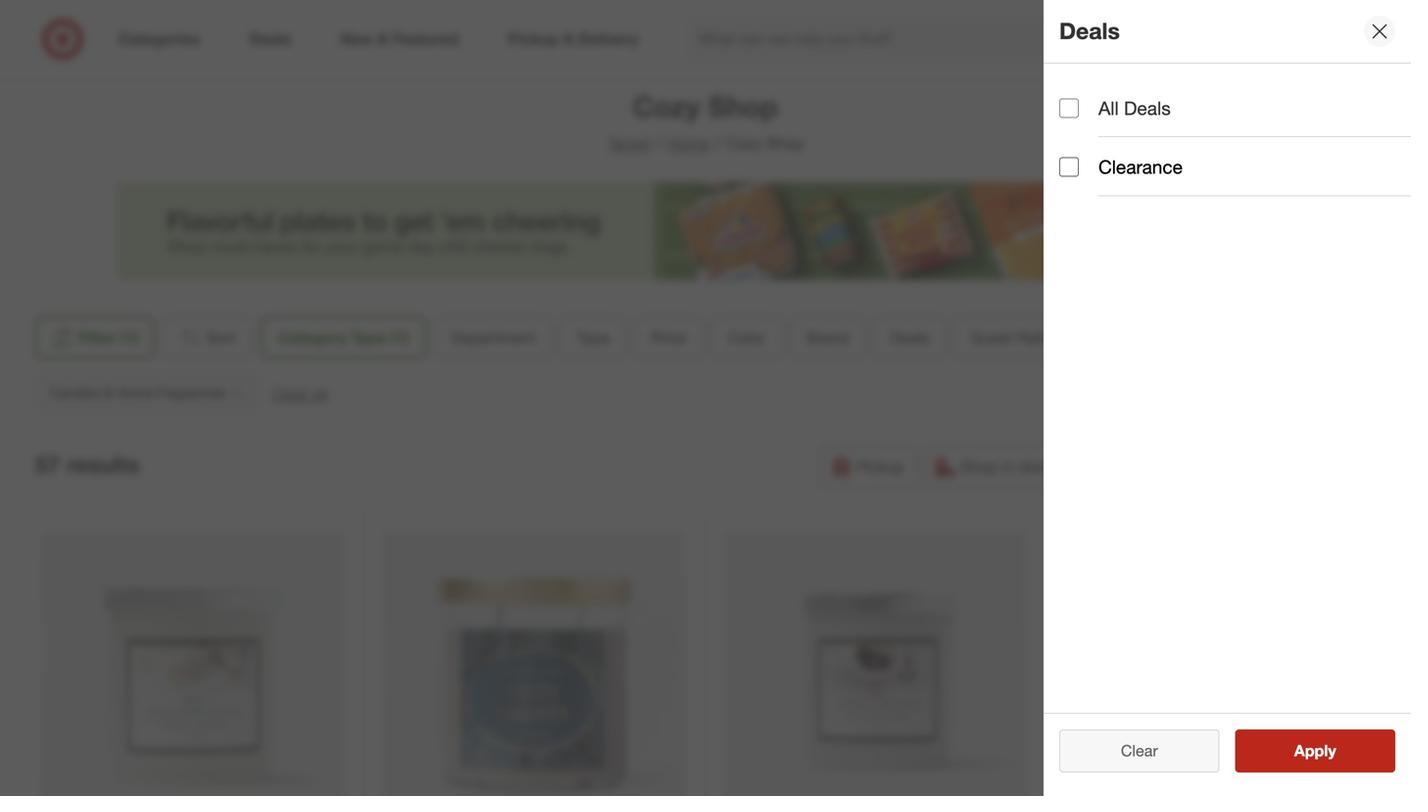 Task type: vqa. For each thing, say whether or not it's contained in the screenshot.
All Deals
yes



Task type: describe. For each thing, give the bounding box(es) containing it.
2 horizontal spatial deals
[[1124, 97, 1171, 120]]

clear all
[[272, 385, 328, 404]]

target link
[[607, 134, 650, 153]]

target
[[607, 134, 650, 153]]

guest rating button
[[954, 317, 1079, 360]]

0 vertical spatial cozy shop
[[633, 89, 778, 124]]

clear for clear
[[1121, 742, 1158, 761]]

sort button
[[162, 317, 253, 360]]

2 (1) from the left
[[391, 328, 409, 347]]

filter (1) button
[[35, 317, 154, 360]]

shop in store
[[961, 458, 1055, 477]]

guest rating
[[971, 328, 1063, 347]]

sort
[[206, 328, 236, 347]]

deals button
[[874, 317, 946, 360]]

type inside button
[[576, 328, 610, 347]]

rating
[[1017, 328, 1063, 347]]

all
[[313, 385, 328, 404]]

brand
[[807, 328, 849, 347]]

category type (1)
[[279, 328, 409, 347]]

department button
[[434, 317, 552, 360]]

(1) inside filter (1) button
[[121, 328, 139, 347]]

candles
[[50, 384, 100, 401]]

brand button
[[790, 317, 866, 360]]

pickup button
[[821, 446, 917, 489]]

in
[[1003, 458, 1015, 477]]

shop in store button
[[925, 446, 1068, 489]]

store
[[1019, 458, 1055, 477]]

clear for clear all
[[272, 385, 309, 404]]

fragrances
[[157, 384, 226, 401]]

filter (1)
[[78, 328, 139, 347]]

advertisement element
[[118, 182, 1294, 280]]

1 vertical spatial cozy shop
[[727, 134, 804, 153]]

color
[[728, 328, 766, 347]]

pickup
[[857, 458, 904, 477]]

1 type from the left
[[352, 328, 386, 347]]

1 horizontal spatial home
[[668, 134, 710, 153]]

0 vertical spatial deals
[[1060, 17, 1120, 45]]



Task type: locate. For each thing, give the bounding box(es) containing it.
deals dialog
[[1044, 0, 1411, 797]]

deals left 'guest'
[[890, 328, 930, 347]]

Clearance checkbox
[[1060, 158, 1079, 177]]

all
[[1099, 97, 1119, 120]]

color button
[[711, 317, 782, 360]]

candles & home fragrances
[[50, 384, 226, 401]]

clearance
[[1099, 156, 1183, 179]]

2 type from the left
[[576, 328, 610, 347]]

(1)
[[121, 328, 139, 347], [391, 328, 409, 347]]

clear glass cozy nights lidded jar candle gray - opalhouse™ image
[[384, 532, 686, 797], [384, 532, 686, 797]]

home right &
[[117, 384, 154, 401]]

1 vertical spatial shop
[[767, 134, 804, 153]]

All Deals checkbox
[[1060, 99, 1079, 118]]

deals inside button
[[890, 328, 930, 347]]

0 horizontal spatial home
[[117, 384, 154, 401]]

clear inside button
[[272, 385, 309, 404]]

cozy up home 'link' on the top of page
[[633, 89, 700, 124]]

57 results
[[35, 451, 139, 479]]

57
[[35, 451, 60, 479]]

shop right home 'link' on the top of page
[[767, 134, 804, 153]]

2 vertical spatial deals
[[890, 328, 930, 347]]

1 (1) from the left
[[121, 328, 139, 347]]

price button
[[634, 317, 703, 360]]

home inside candles & home fragrances button
[[117, 384, 154, 401]]

home right target link
[[668, 134, 710, 153]]

0 horizontal spatial cozy
[[633, 89, 700, 124]]

clear
[[272, 385, 309, 404], [1121, 742, 1158, 761]]

deals right all
[[1124, 97, 1171, 120]]

clear button
[[1060, 730, 1220, 773]]

apply
[[1295, 742, 1337, 761]]

shop left 'in'
[[961, 458, 998, 477]]

1 horizontal spatial deals
[[1060, 17, 1120, 45]]

home link
[[668, 134, 710, 153]]

type
[[352, 328, 386, 347], [576, 328, 610, 347]]

clear inside button
[[1121, 742, 1158, 761]]

apply button
[[1235, 730, 1396, 773]]

shop
[[708, 89, 778, 124], [767, 134, 804, 153], [961, 458, 998, 477]]

cozy shop up home 'link' on the top of page
[[633, 89, 778, 124]]

1 vertical spatial deals
[[1124, 97, 1171, 120]]

price
[[651, 328, 687, 347]]

milky glass water mint & eucalyptus lidded jar candle 11oz - threshold™ image
[[1066, 532, 1369, 797], [1066, 532, 1369, 797]]

shop up home 'link' on the top of page
[[708, 89, 778, 124]]

2 vertical spatial shop
[[961, 458, 998, 477]]

shop inside button
[[961, 458, 998, 477]]

home
[[668, 134, 710, 153], [117, 384, 154, 401]]

1 horizontal spatial cozy
[[727, 134, 762, 153]]

milky glass charcoal & black teak lidded jar candle 11oz - threshold™ image
[[725, 532, 1027, 797], [725, 532, 1027, 797]]

0 horizontal spatial type
[[352, 328, 386, 347]]

(1) right filter
[[121, 328, 139, 347]]

1 vertical spatial cozy
[[727, 134, 762, 153]]

clear all button
[[272, 383, 328, 406]]

(1) right category
[[391, 328, 409, 347]]

1 vertical spatial home
[[117, 384, 154, 401]]

1 horizontal spatial type
[[576, 328, 610, 347]]

0 horizontal spatial clear
[[272, 385, 309, 404]]

&
[[104, 384, 113, 401]]

0 vertical spatial home
[[668, 134, 710, 153]]

deals up all
[[1060, 17, 1120, 45]]

guest
[[971, 328, 1013, 347]]

0 vertical spatial cozy
[[633, 89, 700, 124]]

deals
[[1060, 17, 1120, 45], [1124, 97, 1171, 120], [890, 328, 930, 347]]

1 horizontal spatial clear
[[1121, 742, 1158, 761]]

cozy shop
[[633, 89, 778, 124], [727, 134, 804, 153]]

department
[[451, 328, 535, 347]]

0 horizontal spatial deals
[[890, 328, 930, 347]]

cozy right home 'link' on the top of page
[[727, 134, 762, 153]]

cozy
[[633, 89, 700, 124], [727, 134, 762, 153]]

0 vertical spatial shop
[[708, 89, 778, 124]]

candles & home fragrances button
[[35, 371, 260, 415]]

category
[[279, 328, 347, 347]]

type left price
[[576, 328, 610, 347]]

cozy shop right home 'link' on the top of page
[[727, 134, 804, 153]]

results
[[67, 451, 139, 479]]

type button
[[560, 317, 626, 360]]

0 vertical spatial clear
[[272, 385, 309, 404]]

type right category
[[352, 328, 386, 347]]

1 horizontal spatial (1)
[[391, 328, 409, 347]]

milky glass peony & cherry blossom lidded jar candle 11oz - threshold™ image
[[43, 532, 345, 797], [43, 532, 345, 797]]

What can we help you find? suggestions appear below search field
[[687, 18, 1144, 61]]

all deals
[[1099, 97, 1171, 120]]

1 vertical spatial clear
[[1121, 742, 1158, 761]]

filter
[[78, 328, 116, 347]]

0 horizontal spatial (1)
[[121, 328, 139, 347]]



